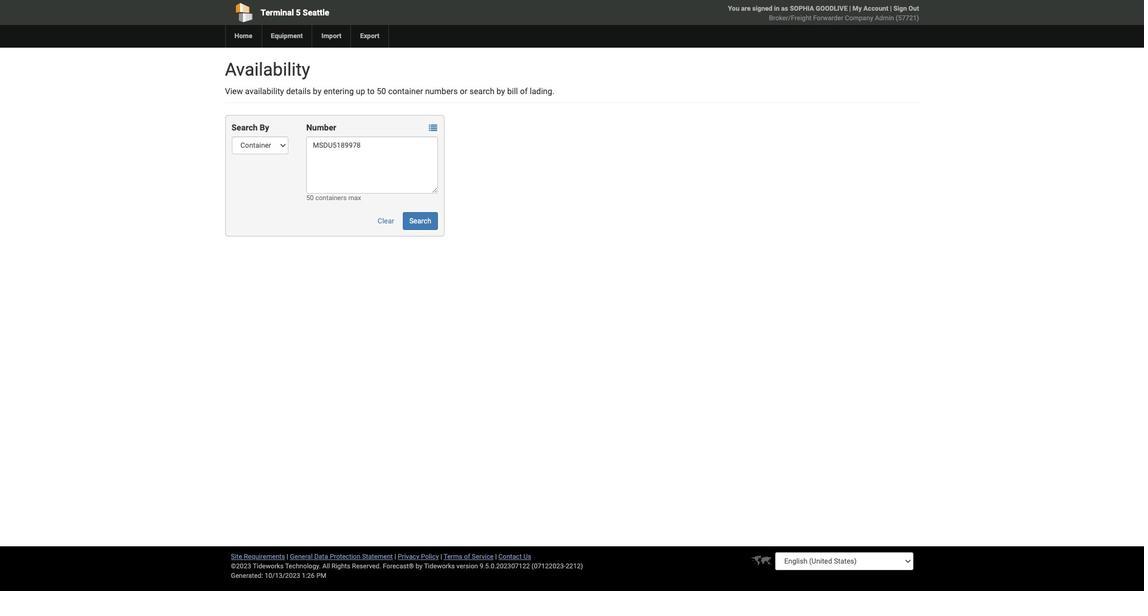 Task type: locate. For each thing, give the bounding box(es) containing it.
container
[[388, 86, 423, 96]]

search for search by
[[232, 123, 258, 132]]

pm
[[317, 572, 327, 580]]

sign out link
[[894, 5, 920, 13]]

import link
[[312, 25, 351, 48]]

are
[[742, 5, 751, 13]]

terminal 5 seattle
[[261, 8, 329, 17]]

by left the bill
[[497, 86, 505, 96]]

show list image
[[429, 124, 438, 133]]

search left "by"
[[232, 123, 258, 132]]

protection
[[330, 553, 361, 561]]

1 horizontal spatial of
[[520, 86, 528, 96]]

50
[[377, 86, 386, 96], [306, 194, 314, 202]]

| up forecast®
[[395, 553, 396, 561]]

0 horizontal spatial of
[[464, 553, 470, 561]]

numbers
[[425, 86, 458, 96]]

of right the bill
[[520, 86, 528, 96]]

availability
[[225, 59, 310, 80]]

technology.
[[285, 563, 321, 571]]

by
[[260, 123, 269, 132]]

Number text field
[[306, 137, 438, 194]]

50 right to
[[377, 86, 386, 96]]

search
[[232, 123, 258, 132], [410, 217, 432, 225]]

clear
[[378, 217, 394, 225]]

search right clear button
[[410, 217, 432, 225]]

1 horizontal spatial 50
[[377, 86, 386, 96]]

broker/freight
[[769, 14, 812, 22]]

import
[[322, 32, 342, 40]]

by
[[313, 86, 322, 96], [497, 86, 505, 96], [416, 563, 423, 571]]

search inside button
[[410, 217, 432, 225]]

forwarder
[[814, 14, 844, 22]]

privacy
[[398, 553, 420, 561]]

requirements
[[244, 553, 285, 561]]

data
[[314, 553, 328, 561]]

account
[[864, 5, 889, 13]]

| up 9.5.0.202307122
[[495, 553, 497, 561]]

1 horizontal spatial by
[[416, 563, 423, 571]]

|
[[850, 5, 852, 13], [891, 5, 892, 13], [287, 553, 288, 561], [395, 553, 396, 561], [441, 553, 442, 561], [495, 553, 497, 561]]

5
[[296, 8, 301, 17]]

2212)
[[566, 563, 583, 571]]

rights
[[332, 563, 351, 571]]

1 horizontal spatial search
[[410, 217, 432, 225]]

0 horizontal spatial 50
[[306, 194, 314, 202]]

50 left containers
[[306, 194, 314, 202]]

all
[[323, 563, 330, 571]]

terms
[[444, 553, 463, 561]]

clear button
[[371, 212, 401, 230]]

view availability details by entering up to 50 container numbers or search by bill of lading.
[[225, 86, 555, 96]]

export
[[360, 32, 380, 40]]

general data protection statement link
[[290, 553, 393, 561]]

1 vertical spatial of
[[464, 553, 470, 561]]

0 horizontal spatial search
[[232, 123, 258, 132]]

tideworks
[[424, 563, 455, 571]]

policy
[[421, 553, 439, 561]]

| left general
[[287, 553, 288, 561]]

in
[[775, 5, 780, 13]]

by inside site requirements | general data protection statement | privacy policy | terms of service | contact us ©2023 tideworks technology. all rights reserved. forecast® by tideworks version 9.5.0.202307122 (07122023-2212) generated: 10/13/2023 1:26 pm
[[416, 563, 423, 571]]

1 vertical spatial search
[[410, 217, 432, 225]]

by right details
[[313, 86, 322, 96]]

of
[[520, 86, 528, 96], [464, 553, 470, 561]]

0 vertical spatial 50
[[377, 86, 386, 96]]

signed
[[753, 5, 773, 13]]

bill
[[508, 86, 518, 96]]

by down privacy policy link
[[416, 563, 423, 571]]

1 vertical spatial 50
[[306, 194, 314, 202]]

search
[[470, 86, 495, 96]]

seattle
[[303, 8, 329, 17]]

export link
[[351, 25, 389, 48]]

of up version
[[464, 553, 470, 561]]

privacy policy link
[[398, 553, 439, 561]]

0 vertical spatial search
[[232, 123, 258, 132]]

details
[[286, 86, 311, 96]]



Task type: vqa. For each thing, say whether or not it's contained in the screenshot.
an
no



Task type: describe. For each thing, give the bounding box(es) containing it.
admin
[[875, 14, 895, 22]]

my
[[853, 5, 862, 13]]

home link
[[225, 25, 261, 48]]

search by
[[232, 123, 269, 132]]

reserved.
[[352, 563, 381, 571]]

site requirements link
[[231, 553, 285, 561]]

to
[[367, 86, 375, 96]]

service
[[472, 553, 494, 561]]

1:26
[[302, 572, 315, 580]]

availability
[[245, 86, 284, 96]]

view
[[225, 86, 243, 96]]

| left my
[[850, 5, 852, 13]]

search button
[[403, 212, 438, 230]]

sign
[[894, 5, 907, 13]]

generated:
[[231, 572, 263, 580]]

you are signed in as sophia goodlive | my account | sign out broker/freight forwarder company admin (57721)
[[728, 5, 920, 22]]

my account link
[[853, 5, 889, 13]]

max
[[349, 194, 361, 202]]

2 horizontal spatial by
[[497, 86, 505, 96]]

goodlive
[[816, 5, 848, 13]]

| up tideworks
[[441, 553, 442, 561]]

version
[[457, 563, 478, 571]]

50 containers max
[[306, 194, 361, 202]]

as
[[782, 5, 789, 13]]

containers
[[316, 194, 347, 202]]

site
[[231, 553, 242, 561]]

or
[[460, 86, 468, 96]]

©2023 tideworks
[[231, 563, 284, 571]]

0 vertical spatial of
[[520, 86, 528, 96]]

search for search
[[410, 217, 432, 225]]

sophia
[[790, 5, 815, 13]]

equipment
[[271, 32, 303, 40]]

10/13/2023
[[265, 572, 300, 580]]

contact us link
[[499, 553, 532, 561]]

equipment link
[[261, 25, 312, 48]]

(07122023-
[[532, 563, 566, 571]]

of inside site requirements | general data protection statement | privacy policy | terms of service | contact us ©2023 tideworks technology. all rights reserved. forecast® by tideworks version 9.5.0.202307122 (07122023-2212) generated: 10/13/2023 1:26 pm
[[464, 553, 470, 561]]

company
[[846, 14, 874, 22]]

out
[[909, 5, 920, 13]]

terms of service link
[[444, 553, 494, 561]]

contact
[[499, 553, 522, 561]]

us
[[524, 553, 532, 561]]

(57721)
[[896, 14, 920, 22]]

entering
[[324, 86, 354, 96]]

terminal 5 seattle link
[[225, 0, 504, 25]]

number
[[306, 123, 337, 132]]

home
[[235, 32, 253, 40]]

9.5.0.202307122
[[480, 563, 530, 571]]

| left 'sign'
[[891, 5, 892, 13]]

0 horizontal spatial by
[[313, 86, 322, 96]]

site requirements | general data protection statement | privacy policy | terms of service | contact us ©2023 tideworks technology. all rights reserved. forecast® by tideworks version 9.5.0.202307122 (07122023-2212) generated: 10/13/2023 1:26 pm
[[231, 553, 583, 580]]

statement
[[362, 553, 393, 561]]

terminal
[[261, 8, 294, 17]]

forecast®
[[383, 563, 414, 571]]

up
[[356, 86, 365, 96]]

general
[[290, 553, 313, 561]]

you
[[728, 5, 740, 13]]

lading.
[[530, 86, 555, 96]]



